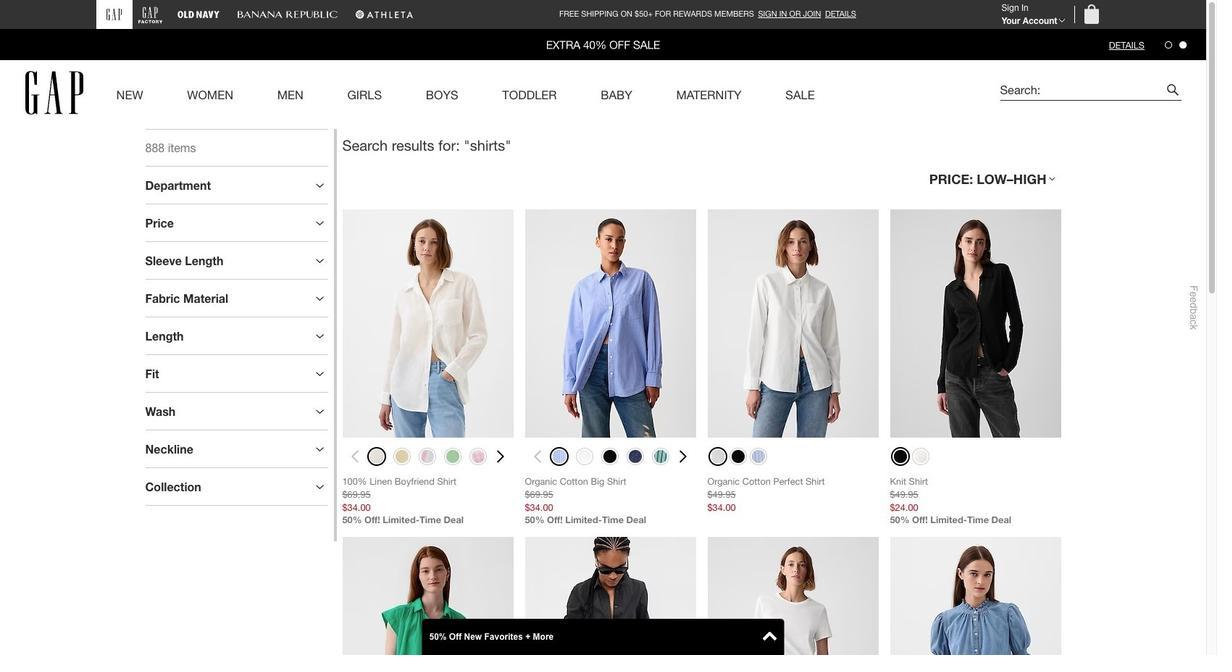 Task type: vqa. For each thing, say whether or not it's contained in the screenshot.
Next Colors Available icon
yes



Task type: describe. For each thing, give the bounding box(es) containing it.
gap logo image
[[25, 71, 83, 115]]

knit shirt image
[[891, 210, 1062, 438]]

Was $49.95 text field
[[708, 490, 736, 500]]

888 items in the product grid element
[[145, 142, 196, 155]]

crinkle gauze shirt image
[[343, 537, 514, 655]]

next colors available image for the 100% linen boyfriend shirt image
[[494, 450, 508, 464]]

search search field
[[1001, 79, 1163, 100]]

Was $49.95 text field
[[891, 490, 919, 500]]

organic cotton big shirt image
[[525, 210, 696, 438]]

100% linen boyfriend shirt image
[[343, 210, 514, 438]]

organic cotton perfect shirt image
[[708, 210, 879, 438]]

next colors available image for organic cotton big shirt "image"
[[676, 450, 691, 464]]

50% off new favorites image
[[0, 29, 1207, 60]]

open my account menu image
[[1059, 18, 1066, 23]]

banana republic image
[[237, 6, 337, 23]]

old navy image
[[177, 6, 219, 23]]

Was $69.95 text field
[[525, 490, 554, 500]]

Now $24.00 text field
[[891, 502, 1062, 515]]



Task type: locate. For each thing, give the bounding box(es) containing it.
1 horizontal spatial now $34.00 text field
[[708, 502, 879, 515]]

previous colors available image up was $69.95 text field at the bottom left
[[348, 450, 362, 464]]

previous colors available image
[[348, 450, 362, 464], [531, 450, 545, 464]]

2 next colors available image from the left
[[676, 450, 691, 464]]

1 next colors available image from the left
[[494, 450, 508, 464]]

previous colors available image up was $69.95 text box
[[531, 450, 545, 464]]

puff sleeve denim shirt image
[[891, 537, 1062, 655]]

1 previous colors available image from the left
[[348, 450, 362, 464]]

0 horizontal spatial next colors available image
[[494, 450, 508, 464]]

1 horizontal spatial next colors available image
[[676, 450, 691, 464]]

now $34.00 text field for was $69.95 text box
[[525, 502, 696, 515]]

Was $69.95 text field
[[343, 490, 371, 500]]

1 horizontal spatial previous colors available image
[[531, 450, 545, 464]]

1 now $34.00 text field from the left
[[525, 502, 696, 515]]

athleta image
[[355, 6, 414, 23]]

gap factory image
[[138, 5, 163, 24]]

previous colors available image for the 100% linen boyfriend shirt image
[[348, 450, 362, 464]]

0 horizontal spatial now $34.00 text field
[[525, 502, 696, 515]]

None search field
[[986, 72, 1182, 114]]

gap image
[[106, 8, 122, 20]]

0 horizontal spatial previous colors available image
[[348, 450, 362, 464]]

Now $34.00 text field
[[525, 502, 696, 515], [708, 502, 879, 515]]

2 now $34.00 text field from the left
[[708, 502, 879, 515]]

slim shirt image
[[525, 537, 696, 655]]

organic cotton vintage crewneck t-shirt image
[[708, 537, 879, 655]]

next colors available image
[[494, 450, 508, 464], [676, 450, 691, 464]]

previous colors available image for organic cotton big shirt "image"
[[531, 450, 545, 464]]

now $34.00 text field for was $49.95 text field
[[708, 502, 879, 515]]

Now $34.00 text field
[[343, 502, 514, 515]]

2 previous colors available image from the left
[[531, 450, 545, 464]]



